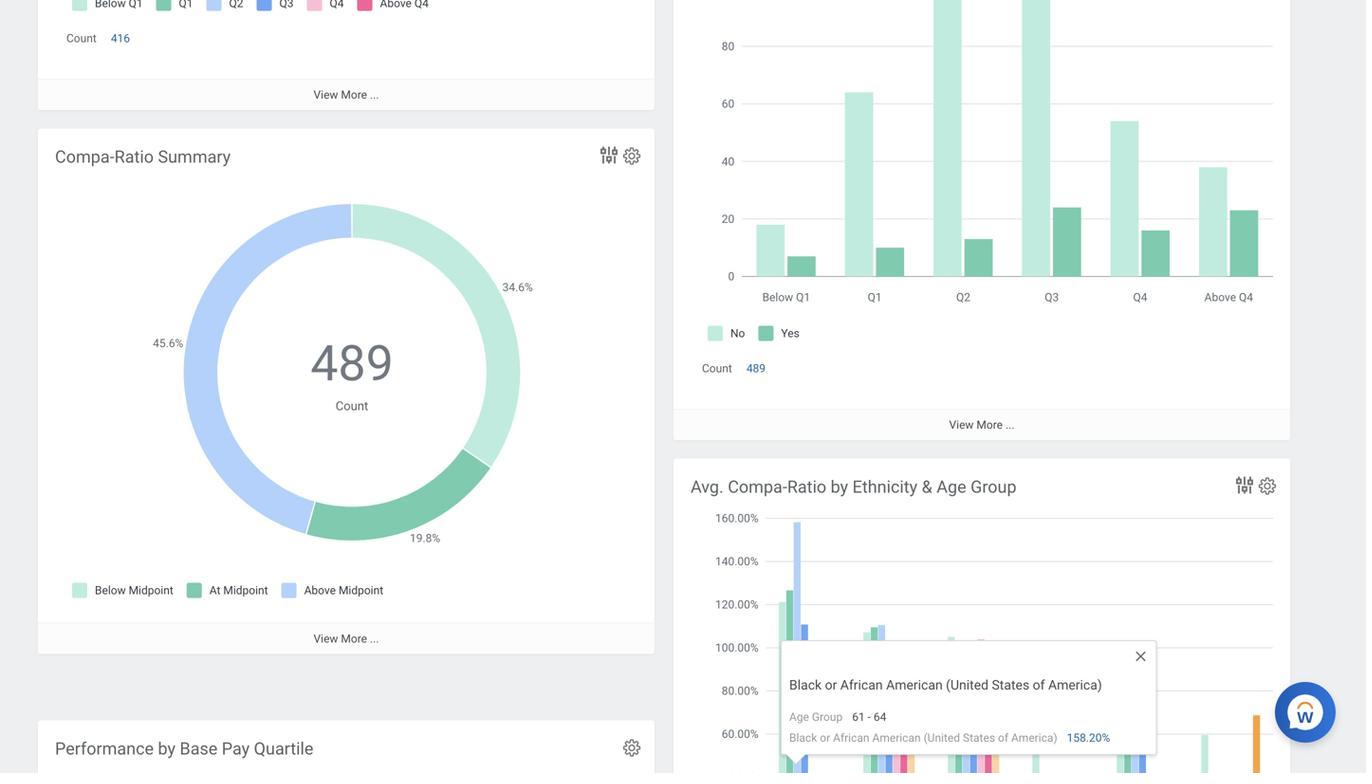 Task type: locate. For each thing, give the bounding box(es) containing it.
1 vertical spatial compa-
[[728, 477, 787, 497]]

count
[[66, 32, 97, 45], [702, 362, 732, 375], [336, 399, 368, 413]]

compa-
[[55, 147, 114, 167], [728, 477, 787, 497]]

2 vertical spatial view more ...
[[314, 633, 379, 646]]

more inside compa-ratio summary element
[[341, 633, 367, 646]]

black inside age group 61 - 64 black or african american (united states of america) 158.20%
[[789, 732, 817, 745]]

... inside compa-ratio summary element
[[370, 633, 379, 646]]

1 horizontal spatial group
[[971, 477, 1017, 497]]

416
[[111, 32, 130, 45]]

are we paying for performance? element
[[38, 0, 655, 110]]

america)
[[1048, 677, 1102, 693], [1011, 732, 1058, 745]]

age
[[937, 477, 967, 497], [789, 711, 809, 724]]

more
[[341, 88, 367, 101], [977, 418, 1003, 432], [341, 633, 367, 646]]

0 vertical spatial ...
[[370, 88, 379, 101]]

america) inside age group 61 - 64 black or african american (united states of america) 158.20%
[[1011, 732, 1058, 745]]

black
[[789, 677, 822, 693], [789, 732, 817, 745]]

view inside are we paying for potential? element
[[949, 418, 974, 432]]

count inside are we paying for performance? element
[[66, 32, 97, 45]]

view more ... inside compa-ratio summary element
[[314, 633, 379, 646]]

ratio left "ethnicity"
[[787, 477, 827, 497]]

are we paying for potential? element
[[674, 0, 1290, 440]]

1 vertical spatial (united
[[924, 732, 960, 745]]

1 vertical spatial african
[[833, 732, 870, 745]]

1 vertical spatial by
[[158, 739, 176, 759]]

1 vertical spatial of
[[998, 732, 1009, 745]]

states
[[992, 677, 1030, 693], [963, 732, 995, 745]]

performance
[[55, 739, 154, 759]]

count inside are we paying for potential? element
[[702, 362, 732, 375]]

0 horizontal spatial 489
[[310, 335, 394, 392]]

... for 489
[[1006, 418, 1015, 432]]

america) left the 158.20%
[[1011, 732, 1058, 745]]

american inside age group 61 - 64 black or african american (united states of america) 158.20%
[[872, 732, 921, 745]]

states down 'black or african american (united states of america)'
[[963, 732, 995, 745]]

african down 61
[[833, 732, 870, 745]]

489
[[310, 335, 394, 392], [747, 362, 766, 375]]

view more ... for 489
[[949, 418, 1015, 432]]

1 vertical spatial view more ...
[[949, 418, 1015, 432]]

view more ... link
[[38, 79, 655, 110], [674, 409, 1290, 440], [38, 623, 655, 654]]

view more ... inside are we paying for potential? element
[[949, 418, 1015, 432]]

... inside are we paying for potential? element
[[1006, 418, 1015, 432]]

1 vertical spatial ...
[[1006, 418, 1015, 432]]

avg. compa-ratio by ethnicity & age group
[[691, 477, 1017, 497]]

2 vertical spatial view
[[314, 633, 338, 646]]

by left "ethnicity"
[[831, 477, 848, 497]]

489 button
[[310, 331, 396, 397], [747, 361, 769, 376]]

or
[[825, 677, 837, 693], [820, 732, 830, 745]]

1 horizontal spatial ratio
[[787, 477, 827, 497]]

age right &
[[937, 477, 967, 497]]

0 horizontal spatial count
[[66, 32, 97, 45]]

1 vertical spatial american
[[872, 732, 921, 745]]

0 vertical spatial compa-
[[55, 147, 114, 167]]

count for 416
[[66, 32, 97, 45]]

american
[[886, 677, 943, 693], [872, 732, 921, 745]]

2 horizontal spatial count
[[702, 362, 732, 375]]

2 vertical spatial more
[[341, 633, 367, 646]]

ratio
[[114, 147, 154, 167], [787, 477, 827, 497]]

...
[[370, 88, 379, 101], [1006, 418, 1015, 432], [370, 633, 379, 646]]

0 horizontal spatial group
[[812, 711, 843, 724]]

489 button inside compa-ratio summary element
[[310, 331, 396, 397]]

0 vertical spatial age
[[937, 477, 967, 497]]

1 vertical spatial states
[[963, 732, 995, 745]]

1 horizontal spatial count
[[336, 399, 368, 413]]

age left 61
[[789, 711, 809, 724]]

configure performance by base pay quartile image
[[622, 738, 642, 759]]

african
[[841, 677, 883, 693], [833, 732, 870, 745]]

64
[[874, 711, 887, 724]]

american up 64
[[886, 677, 943, 693]]

states up age group 61 - 64 black or african american (united states of america) 158.20%
[[992, 677, 1030, 693]]

0 vertical spatial black
[[789, 677, 822, 693]]

0 vertical spatial or
[[825, 677, 837, 693]]

1 vertical spatial view more ... link
[[674, 409, 1290, 440]]

view more ... link for 416
[[38, 79, 655, 110]]

african up 61 - 64 element
[[841, 677, 883, 693]]

416 button
[[111, 31, 133, 46]]

0 vertical spatial (united
[[946, 677, 989, 693]]

1 vertical spatial count
[[702, 362, 732, 375]]

0 vertical spatial view more ... link
[[38, 79, 655, 110]]

0 horizontal spatial age
[[789, 711, 809, 724]]

group left 61
[[812, 711, 843, 724]]

view inside are we paying for performance? element
[[314, 88, 338, 101]]

2 black from the top
[[789, 732, 817, 745]]

489 count
[[310, 335, 394, 413]]

1 vertical spatial view
[[949, 418, 974, 432]]

1 horizontal spatial compa-
[[728, 477, 787, 497]]

(united up age group 61 - 64 black or african american (united states of america) 158.20%
[[946, 677, 989, 693]]

61
[[852, 711, 865, 724]]

more inside are we paying for performance? element
[[341, 88, 367, 101]]

0 vertical spatial states
[[992, 677, 1030, 693]]

1 vertical spatial america)
[[1011, 732, 1058, 745]]

1 horizontal spatial 489 button
[[747, 361, 769, 376]]

... inside are we paying for performance? element
[[370, 88, 379, 101]]

0 horizontal spatial of
[[998, 732, 1009, 745]]

by
[[831, 477, 848, 497], [158, 739, 176, 759]]

0 vertical spatial group
[[971, 477, 1017, 497]]

(united
[[946, 677, 989, 693], [924, 732, 960, 745]]

america) up the 158.20%
[[1048, 677, 1102, 693]]

more inside are we paying for potential? element
[[977, 418, 1003, 432]]

view
[[314, 88, 338, 101], [949, 418, 974, 432], [314, 633, 338, 646]]

group inside age group 61 - 64 black or african american (united states of america) 158.20%
[[812, 711, 843, 724]]

0 vertical spatial count
[[66, 32, 97, 45]]

1 black from the top
[[789, 677, 822, 693]]

2 vertical spatial ...
[[370, 633, 379, 646]]

american down 64
[[872, 732, 921, 745]]

group
[[971, 477, 1017, 497], [812, 711, 843, 724]]

1 vertical spatial group
[[812, 711, 843, 724]]

(united down 'black or african american (united states of america)'
[[924, 732, 960, 745]]

1 horizontal spatial of
[[1033, 677, 1045, 693]]

0 vertical spatial more
[[341, 88, 367, 101]]

ratio left summary
[[114, 147, 154, 167]]

1 horizontal spatial by
[[831, 477, 848, 497]]

more for 416
[[341, 88, 367, 101]]

1 vertical spatial black
[[789, 732, 817, 745]]

1 horizontal spatial 489
[[747, 362, 766, 375]]

1 vertical spatial or
[[820, 732, 830, 745]]

count inside 489 count
[[336, 399, 368, 413]]

compa- inside compa-ratio summary element
[[55, 147, 114, 167]]

0 vertical spatial view more ...
[[314, 88, 379, 101]]

age group 61 - 64 black or african american (united states of america) 158.20%
[[789, 711, 1110, 745]]

1 vertical spatial ratio
[[787, 477, 827, 497]]

489 inside button
[[747, 362, 766, 375]]

489 inside compa-ratio summary element
[[310, 335, 394, 392]]

ethnicity
[[853, 477, 918, 497]]

1 vertical spatial age
[[789, 711, 809, 724]]

0 vertical spatial american
[[886, 677, 943, 693]]

by left base at the left of page
[[158, 739, 176, 759]]

1 vertical spatial more
[[977, 418, 1003, 432]]

0 horizontal spatial 489 button
[[310, 331, 396, 397]]

view more ... inside are we paying for performance? element
[[314, 88, 379, 101]]

0 vertical spatial view
[[314, 88, 338, 101]]

group right &
[[971, 477, 1017, 497]]

... for 416
[[370, 88, 379, 101]]

0 vertical spatial ratio
[[114, 147, 154, 167]]

2 vertical spatial count
[[336, 399, 368, 413]]

489 for 489
[[747, 362, 766, 375]]

of inside age group 61 - 64 black or african american (united states of america) 158.20%
[[998, 732, 1009, 745]]

view more ...
[[314, 88, 379, 101], [949, 418, 1015, 432], [314, 633, 379, 646]]

of
[[1033, 677, 1045, 693], [998, 732, 1009, 745]]

view inside compa-ratio summary element
[[314, 633, 338, 646]]

0 vertical spatial by
[[831, 477, 848, 497]]

0 horizontal spatial compa-
[[55, 147, 114, 167]]



Task type: vqa. For each thing, say whether or not it's contained in the screenshot.
Are we paying for potential? element
yes



Task type: describe. For each thing, give the bounding box(es) containing it.
0 vertical spatial america)
[[1048, 677, 1102, 693]]

2 vertical spatial view more ... link
[[38, 623, 655, 654]]

configure and view chart data image
[[1234, 474, 1256, 497]]

158.20% button
[[1067, 731, 1113, 746]]

&
[[922, 477, 933, 497]]

489 button inside are we paying for potential? element
[[747, 361, 769, 376]]

0 vertical spatial african
[[841, 677, 883, 693]]

0 horizontal spatial by
[[158, 739, 176, 759]]

configure compa-ratio summary image
[[622, 146, 642, 167]]

view more ... link for 489
[[674, 409, 1290, 440]]

view for 416
[[314, 88, 338, 101]]

close image
[[1133, 649, 1148, 664]]

performance by base pay quartile
[[55, 739, 314, 759]]

base
[[180, 739, 218, 759]]

compa- inside avg. compa-ratio by ethnicity & age group element
[[728, 477, 787, 497]]

configure avg. compa-ratio by ethnicity & age group image
[[1257, 476, 1278, 497]]

158.20%
[[1067, 732, 1110, 745]]

more for 489
[[977, 418, 1003, 432]]

avg. compa-ratio by ethnicity & age group element
[[674, 459, 1290, 773]]

compa-ratio summary
[[55, 147, 231, 167]]

0 horizontal spatial ratio
[[114, 147, 154, 167]]

black or african american (united states of america)
[[789, 677, 1102, 693]]

view more ... for 416
[[314, 88, 379, 101]]

summary
[[158, 147, 231, 167]]

61 - 64 element
[[852, 707, 887, 724]]

black or african american (united states of america) tooltip
[[781, 640, 1157, 773]]

count for 489
[[702, 362, 732, 375]]

states inside age group 61 - 64 black or african american (united states of america) 158.20%
[[963, 732, 995, 745]]

african inside age group 61 - 64 black or african american (united states of america) 158.20%
[[833, 732, 870, 745]]

(united inside age group 61 - 64 black or african american (united states of america) 158.20%
[[924, 732, 960, 745]]

489 for 489 count
[[310, 335, 394, 392]]

pay
[[222, 739, 250, 759]]

configure and view chart data image
[[598, 144, 621, 167]]

1 horizontal spatial age
[[937, 477, 967, 497]]

-
[[868, 711, 871, 724]]

or inside age group 61 - 64 black or african american (united states of america) 158.20%
[[820, 732, 830, 745]]

compa-ratio summary element
[[38, 129, 655, 654]]

avg.
[[691, 477, 724, 497]]

age inside age group 61 - 64 black or african american (united states of america) 158.20%
[[789, 711, 809, 724]]

0 vertical spatial of
[[1033, 677, 1045, 693]]

view for 489
[[949, 418, 974, 432]]

quartile
[[254, 739, 314, 759]]



